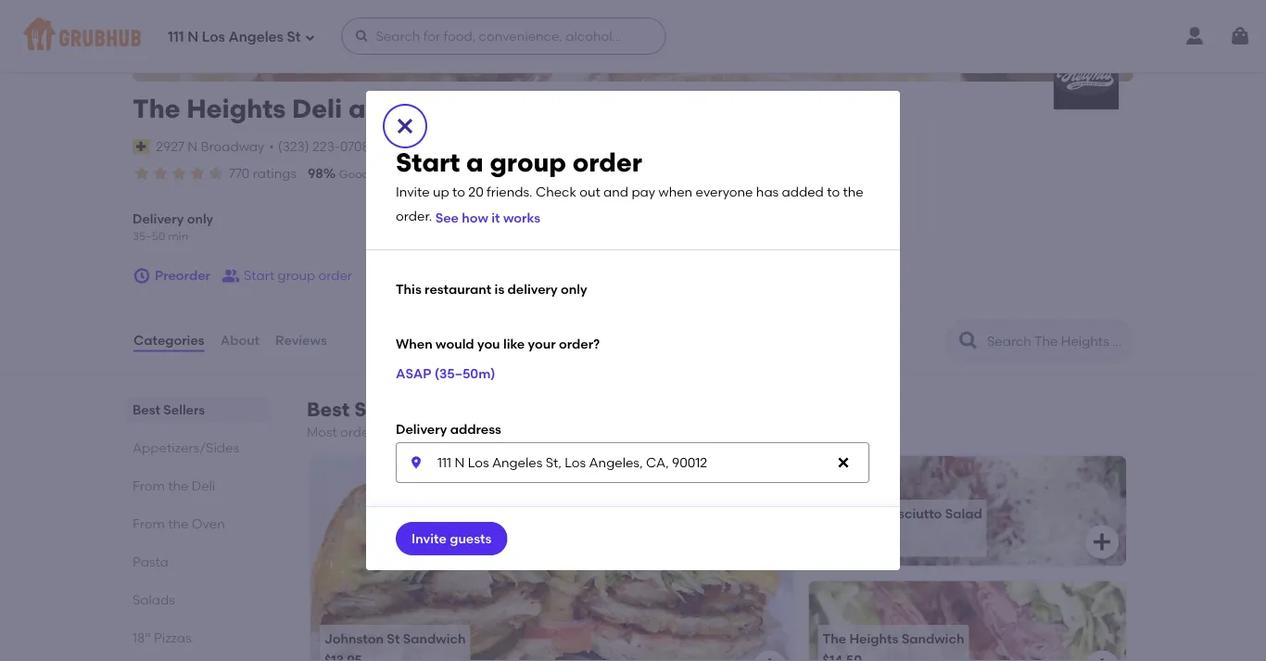 Task type: describe. For each thing, give the bounding box(es) containing it.
address
[[450, 421, 501, 437]]

categories button
[[133, 307, 206, 374]]

delivery for delivery address
[[396, 421, 447, 437]]

heights for sandwich
[[850, 630, 899, 646]]

bottle
[[405, 93, 483, 124]]

0 vertical spatial and
[[349, 93, 399, 124]]

2 horizontal spatial svg image
[[1091, 656, 1113, 661]]

st inside 'main navigation' navigation
[[287, 29, 301, 46]]

sandwich for johnston st sandwich
[[403, 630, 466, 646]]

• (323) 223-0708
[[269, 138, 370, 154]]

st inside button
[[387, 630, 400, 646]]

18"
[[133, 630, 151, 646]]

out
[[580, 184, 601, 200]]

arugula prosciutto salad button
[[809, 456, 1126, 566]]

deli for the
[[192, 478, 215, 494]]

sellers for best sellers most ordered on grubhub
[[354, 397, 419, 421]]

asap
[[396, 366, 431, 382]]

from for from the deli
[[133, 478, 165, 494]]

only inside delivery only 35–50 min
[[187, 211, 213, 226]]

main navigation navigation
[[0, 0, 1266, 72]]

group inside button
[[278, 268, 315, 283]]

people icon image
[[222, 266, 240, 285]]

when
[[396, 336, 433, 352]]

35–50
[[133, 229, 165, 242]]

order.
[[396, 209, 432, 224]]

the inside 'start a group order invite up to 20 friends. check out and pay when everyone has added to the order.'
[[843, 184, 864, 200]]

arugula prosciutto salad
[[823, 505, 982, 521]]

asap (35–50m)
[[396, 366, 496, 382]]

Search Address search field
[[396, 442, 870, 483]]

johnston st sandwich
[[325, 630, 466, 646]]

svg image inside 'main navigation' navigation
[[355, 29, 369, 44]]

group inside 'start a group order invite up to 20 friends. check out and pay when everyone has added to the order.'
[[490, 147, 566, 178]]

when
[[659, 184, 693, 200]]

n for 2927
[[188, 138, 198, 154]]

you
[[477, 336, 500, 352]]

order inside 'start a group order invite up to 20 friends. check out and pay when everyone has added to the order.'
[[573, 147, 642, 178]]

invite inside 'start a group order invite up to 20 friends. check out and pay when everyone has added to the order.'
[[396, 184, 430, 200]]

the heights sandwich
[[823, 630, 965, 646]]

time
[[462, 167, 486, 181]]

ordered
[[340, 423, 390, 439]]

johnston
[[325, 630, 384, 646]]

pay
[[632, 184, 656, 200]]

your
[[528, 336, 556, 352]]

from the deli
[[133, 478, 215, 494]]

how
[[462, 210, 489, 226]]

start for group
[[244, 268, 275, 283]]

770
[[229, 165, 250, 181]]

up
[[433, 184, 449, 200]]

deli for heights
[[292, 93, 342, 124]]

•
[[269, 138, 274, 154]]

see
[[435, 210, 459, 226]]

20
[[469, 184, 484, 200]]

min
[[168, 229, 188, 242]]

from for from the oven
[[133, 516, 165, 532]]

delivery only 35–50 min
[[133, 211, 213, 242]]

the heights sandwich button
[[809, 581, 1126, 661]]

prosciutto
[[877, 505, 942, 521]]

categories
[[134, 333, 205, 348]]

it
[[492, 210, 500, 226]]

770 ratings
[[229, 165, 297, 181]]

los
[[202, 29, 225, 46]]

invite guests button
[[396, 522, 507, 555]]

heights for deli
[[186, 93, 286, 124]]

on
[[394, 423, 410, 439]]

(323)
[[278, 138, 309, 154]]

preorder
[[155, 268, 210, 283]]

18" pizzas tab
[[133, 628, 262, 647]]

best sellers tab
[[133, 400, 262, 419]]

from the oven
[[133, 516, 225, 532]]

salads tab
[[133, 590, 262, 609]]

(35–50m)
[[435, 366, 496, 382]]

(323) 223-0708 button
[[278, 137, 370, 156]]

about button
[[219, 307, 261, 374]]

pasta
[[133, 554, 169, 570]]

start a group order invite up to 20 friends. check out and pay when everyone has added to the order.
[[396, 147, 864, 224]]

the heights deli and bottle shop logo image
[[1054, 45, 1119, 109]]

is
[[495, 281, 505, 297]]

0708
[[340, 138, 370, 154]]

shop
[[489, 93, 554, 124]]

like
[[503, 336, 525, 352]]

from the oven tab
[[133, 514, 262, 533]]

this
[[396, 281, 422, 297]]

18" pizzas
[[133, 630, 192, 646]]

search icon image
[[958, 329, 980, 352]]

order?
[[559, 336, 600, 352]]

start group order button
[[222, 259, 352, 292]]

start group order
[[244, 268, 352, 283]]

the for deli
[[168, 478, 189, 494]]

correct
[[576, 167, 618, 181]]

guests
[[450, 531, 492, 546]]

invite guests
[[412, 531, 492, 546]]

everyone
[[696, 184, 753, 200]]

works
[[503, 210, 541, 226]]

salad
[[945, 505, 982, 521]]



Task type: locate. For each thing, give the bounding box(es) containing it.
and
[[349, 93, 399, 124], [604, 184, 629, 200]]

delivery right is
[[508, 281, 558, 297]]

deli up oven
[[192, 478, 215, 494]]

has
[[756, 184, 779, 200]]

0 horizontal spatial sandwich
[[403, 630, 466, 646]]

svg image inside preorder button
[[133, 266, 151, 285]]

check
[[536, 184, 577, 200]]

best sellers most ordered on grubhub
[[307, 397, 469, 439]]

2927 n broadway
[[156, 138, 265, 154]]

n inside navigation
[[188, 29, 199, 46]]

and up the 0708
[[349, 93, 399, 124]]

star icon image
[[133, 164, 151, 183], [151, 164, 170, 183], [170, 164, 188, 183], [188, 164, 207, 183], [207, 164, 225, 183], [207, 164, 225, 183]]

1 vertical spatial the
[[168, 478, 189, 494]]

1 vertical spatial heights
[[850, 630, 899, 646]]

oven
[[192, 516, 225, 532]]

0 vertical spatial the
[[133, 93, 180, 124]]

sellers
[[354, 397, 419, 421], [163, 402, 205, 417]]

and down correct order
[[604, 184, 629, 200]]

0 horizontal spatial sellers
[[163, 402, 205, 417]]

delivery
[[489, 167, 530, 181], [508, 281, 558, 297]]

start inside 'start a group order invite up to 20 friends. check out and pay when everyone has added to the order.'
[[396, 147, 460, 178]]

order up pay
[[620, 167, 649, 181]]

from the deli tab
[[133, 476, 262, 495]]

1 horizontal spatial and
[[604, 184, 629, 200]]

order
[[573, 147, 642, 178], [620, 167, 649, 181], [318, 268, 352, 283]]

0 vertical spatial invite
[[396, 184, 430, 200]]

the right added
[[843, 184, 864, 200]]

1 vertical spatial invite
[[412, 531, 447, 546]]

deli up • (323) 223-0708
[[292, 93, 342, 124]]

Search The Heights Deli and Bottle Shop search field
[[986, 332, 1127, 350]]

see how it works button
[[435, 201, 541, 235]]

johnston st sandwich button
[[311, 456, 794, 661]]

on
[[443, 167, 459, 181]]

angeles
[[228, 29, 284, 46]]

see how it works
[[435, 210, 541, 226]]

would
[[436, 336, 474, 352]]

1 horizontal spatial sellers
[[354, 397, 419, 421]]

sellers up on
[[354, 397, 419, 421]]

arugula
[[823, 505, 874, 521]]

1 vertical spatial delivery
[[508, 281, 558, 297]]

0 vertical spatial from
[[133, 478, 165, 494]]

food
[[372, 167, 397, 181]]

1 to from the left
[[452, 184, 465, 200]]

1 horizontal spatial deli
[[292, 93, 342, 124]]

0 horizontal spatial svg image
[[355, 29, 369, 44]]

1 from from the top
[[133, 478, 165, 494]]

1 horizontal spatial only
[[561, 281, 587, 297]]

95 for correct order
[[545, 165, 560, 181]]

ratings
[[253, 165, 297, 181]]

95
[[412, 165, 427, 181], [545, 165, 560, 181]]

added
[[782, 184, 824, 200]]

delivery up friends.
[[489, 167, 530, 181]]

delivery left address
[[396, 421, 447, 437]]

about
[[220, 333, 260, 348]]

1 95 from the left
[[412, 165, 427, 181]]

good food
[[339, 167, 397, 181]]

2927 n broadway button
[[155, 136, 265, 157]]

the heights deli and bottle shop
[[133, 93, 554, 124]]

1 horizontal spatial best
[[307, 397, 350, 421]]

to
[[452, 184, 465, 200], [827, 184, 840, 200]]

order inside button
[[318, 268, 352, 283]]

friends.
[[487, 184, 533, 200]]

1 vertical spatial and
[[604, 184, 629, 200]]

when would you like your order?
[[396, 336, 600, 352]]

0 horizontal spatial best
[[133, 402, 160, 417]]

best for best sellers most ordered on grubhub
[[307, 397, 350, 421]]

1 horizontal spatial delivery
[[396, 421, 447, 437]]

95 left on
[[412, 165, 427, 181]]

111
[[168, 29, 184, 46]]

broadway
[[201, 138, 265, 154]]

sellers up appetizers/sides
[[163, 402, 205, 417]]

1 horizontal spatial svg image
[[409, 455, 424, 470]]

sandwich inside 'button'
[[902, 630, 965, 646]]

st right johnston
[[387, 630, 400, 646]]

1 vertical spatial from
[[133, 516, 165, 532]]

0 horizontal spatial heights
[[186, 93, 286, 124]]

2927
[[156, 138, 184, 154]]

the inside from the oven tab
[[168, 516, 189, 532]]

0 horizontal spatial deli
[[192, 478, 215, 494]]

1 horizontal spatial sandwich
[[902, 630, 965, 646]]

sellers inside best sellers tab
[[163, 402, 205, 417]]

1 vertical spatial only
[[561, 281, 587, 297]]

0 vertical spatial delivery
[[133, 211, 184, 226]]

1 vertical spatial deli
[[192, 478, 215, 494]]

to right added
[[827, 184, 840, 200]]

1 horizontal spatial st
[[387, 630, 400, 646]]

0 horizontal spatial 95
[[412, 165, 427, 181]]

n inside button
[[188, 138, 198, 154]]

1 vertical spatial n
[[188, 138, 198, 154]]

pasta tab
[[133, 552, 262, 571]]

2 from from the top
[[133, 516, 165, 532]]

1 horizontal spatial the
[[823, 630, 847, 646]]

1 horizontal spatial 95
[[545, 165, 560, 181]]

0 vertical spatial start
[[396, 147, 460, 178]]

0 vertical spatial delivery
[[489, 167, 530, 181]]

1 vertical spatial start
[[244, 268, 275, 283]]

start for a
[[396, 147, 460, 178]]

0 horizontal spatial delivery
[[133, 211, 184, 226]]

0 horizontal spatial the
[[133, 93, 180, 124]]

1 vertical spatial svg image
[[409, 455, 424, 470]]

1 horizontal spatial heights
[[850, 630, 899, 646]]

only
[[187, 211, 213, 226], [561, 281, 587, 297]]

from inside from the deli 'tab'
[[133, 478, 165, 494]]

to left 20
[[452, 184, 465, 200]]

deli
[[292, 93, 342, 124], [192, 478, 215, 494]]

0 horizontal spatial start
[[244, 268, 275, 283]]

the for oven
[[168, 516, 189, 532]]

the inside from the deli 'tab'
[[168, 478, 189, 494]]

98
[[308, 165, 323, 181]]

invite left guests
[[412, 531, 447, 546]]

the up 'from the oven'
[[168, 478, 189, 494]]

preorder button
[[133, 259, 210, 292]]

1 sandwich from the left
[[403, 630, 466, 646]]

this restaurant is delivery only
[[396, 281, 587, 297]]

best inside tab
[[133, 402, 160, 417]]

0 vertical spatial group
[[490, 147, 566, 178]]

2 to from the left
[[827, 184, 840, 200]]

2 vertical spatial the
[[168, 516, 189, 532]]

only up order?
[[561, 281, 587, 297]]

delivery
[[133, 211, 184, 226], [396, 421, 447, 437]]

2 n from the top
[[188, 138, 198, 154]]

restaurant
[[425, 281, 492, 297]]

1 vertical spatial delivery
[[396, 421, 447, 437]]

0 vertical spatial st
[[287, 29, 301, 46]]

svg image
[[355, 29, 369, 44], [409, 455, 424, 470], [1091, 656, 1113, 661]]

delivery up the 35–50
[[133, 211, 184, 226]]

the left oven
[[168, 516, 189, 532]]

the
[[133, 93, 180, 124], [823, 630, 847, 646]]

salads
[[133, 592, 175, 608]]

0 vertical spatial svg image
[[355, 29, 369, 44]]

0 horizontal spatial only
[[187, 211, 213, 226]]

only up min at the top left of page
[[187, 211, 213, 226]]

on time delivery
[[443, 167, 530, 181]]

heights inside 'button'
[[850, 630, 899, 646]]

223-
[[312, 138, 340, 154]]

the inside 'button'
[[823, 630, 847, 646]]

delivery address
[[396, 421, 501, 437]]

correct order
[[576, 167, 649, 181]]

best inside best sellers most ordered on grubhub
[[307, 397, 350, 421]]

pizzas
[[154, 630, 192, 646]]

subscription pass image
[[133, 139, 151, 154]]

most
[[307, 423, 337, 439]]

n for 111
[[188, 29, 199, 46]]

0 horizontal spatial st
[[287, 29, 301, 46]]

0 vertical spatial n
[[188, 29, 199, 46]]

0 vertical spatial the
[[843, 184, 864, 200]]

1 vertical spatial st
[[387, 630, 400, 646]]

start inside button
[[244, 268, 275, 283]]

2 vertical spatial svg image
[[1091, 656, 1113, 661]]

st right angeles in the left top of the page
[[287, 29, 301, 46]]

best for best sellers
[[133, 402, 160, 417]]

0 horizontal spatial to
[[452, 184, 465, 200]]

invite up order.
[[396, 184, 430, 200]]

0 vertical spatial heights
[[186, 93, 286, 124]]

delivery inside delivery only 35–50 min
[[133, 211, 184, 226]]

best sellers
[[133, 402, 205, 417]]

and inside 'start a group order invite up to 20 friends. check out and pay when everyone has added to the order.'
[[604, 184, 629, 200]]

the for the heights sandwich
[[823, 630, 847, 646]]

appetizers/sides
[[133, 440, 239, 455]]

sandwich inside button
[[403, 630, 466, 646]]

0 horizontal spatial and
[[349, 93, 399, 124]]

start right the people icon
[[244, 268, 275, 283]]

best up appetizers/sides
[[133, 402, 160, 417]]

0 vertical spatial only
[[187, 211, 213, 226]]

sellers inside best sellers most ordered on grubhub
[[354, 397, 419, 421]]

the for the heights deli and bottle shop
[[133, 93, 180, 124]]

reviews
[[275, 333, 327, 348]]

95 for on time delivery
[[412, 165, 427, 181]]

order up out
[[573, 147, 642, 178]]

95 up check
[[545, 165, 560, 181]]

svg image
[[1229, 25, 1252, 47], [305, 32, 316, 43], [394, 115, 416, 137], [133, 266, 151, 285], [836, 455, 851, 470], [1091, 531, 1113, 553], [759, 656, 781, 661]]

0 vertical spatial deli
[[292, 93, 342, 124]]

heights
[[186, 93, 286, 124], [850, 630, 899, 646]]

good
[[339, 167, 369, 181]]

group up friends.
[[490, 147, 566, 178]]

start up up
[[396, 147, 460, 178]]

1 vertical spatial group
[[278, 268, 315, 283]]

from up 'from the oven'
[[133, 478, 165, 494]]

1 vertical spatial the
[[823, 630, 847, 646]]

from
[[133, 478, 165, 494], [133, 516, 165, 532]]

from inside from the oven tab
[[133, 516, 165, 532]]

1 n from the top
[[188, 29, 199, 46]]

111 n los angeles st
[[168, 29, 301, 46]]

reviews button
[[275, 307, 328, 374]]

2 95 from the left
[[545, 165, 560, 181]]

the
[[843, 184, 864, 200], [168, 478, 189, 494], [168, 516, 189, 532]]

start
[[396, 147, 460, 178], [244, 268, 275, 283]]

from up pasta at the bottom
[[133, 516, 165, 532]]

1 horizontal spatial to
[[827, 184, 840, 200]]

grubhub
[[413, 423, 469, 439]]

asap (35–50m) button
[[396, 357, 496, 391]]

n right '111'
[[188, 29, 199, 46]]

order up reviews
[[318, 268, 352, 283]]

1 horizontal spatial start
[[396, 147, 460, 178]]

sellers for best sellers
[[163, 402, 205, 417]]

a
[[466, 147, 484, 178]]

sandwich for the heights sandwich
[[902, 630, 965, 646]]

invite
[[396, 184, 430, 200], [412, 531, 447, 546]]

group up reviews
[[278, 268, 315, 283]]

invite inside button
[[412, 531, 447, 546]]

2 sandwich from the left
[[902, 630, 965, 646]]

1 horizontal spatial group
[[490, 147, 566, 178]]

0 horizontal spatial group
[[278, 268, 315, 283]]

delivery for delivery only 35–50 min
[[133, 211, 184, 226]]

appetizers/sides tab
[[133, 438, 262, 457]]

best up most
[[307, 397, 350, 421]]

n right 2927
[[188, 138, 198, 154]]

deli inside 'tab'
[[192, 478, 215, 494]]



Task type: vqa. For each thing, say whether or not it's contained in the screenshot.
the BJ's Restaurant & Brewhouse Catering logo
no



